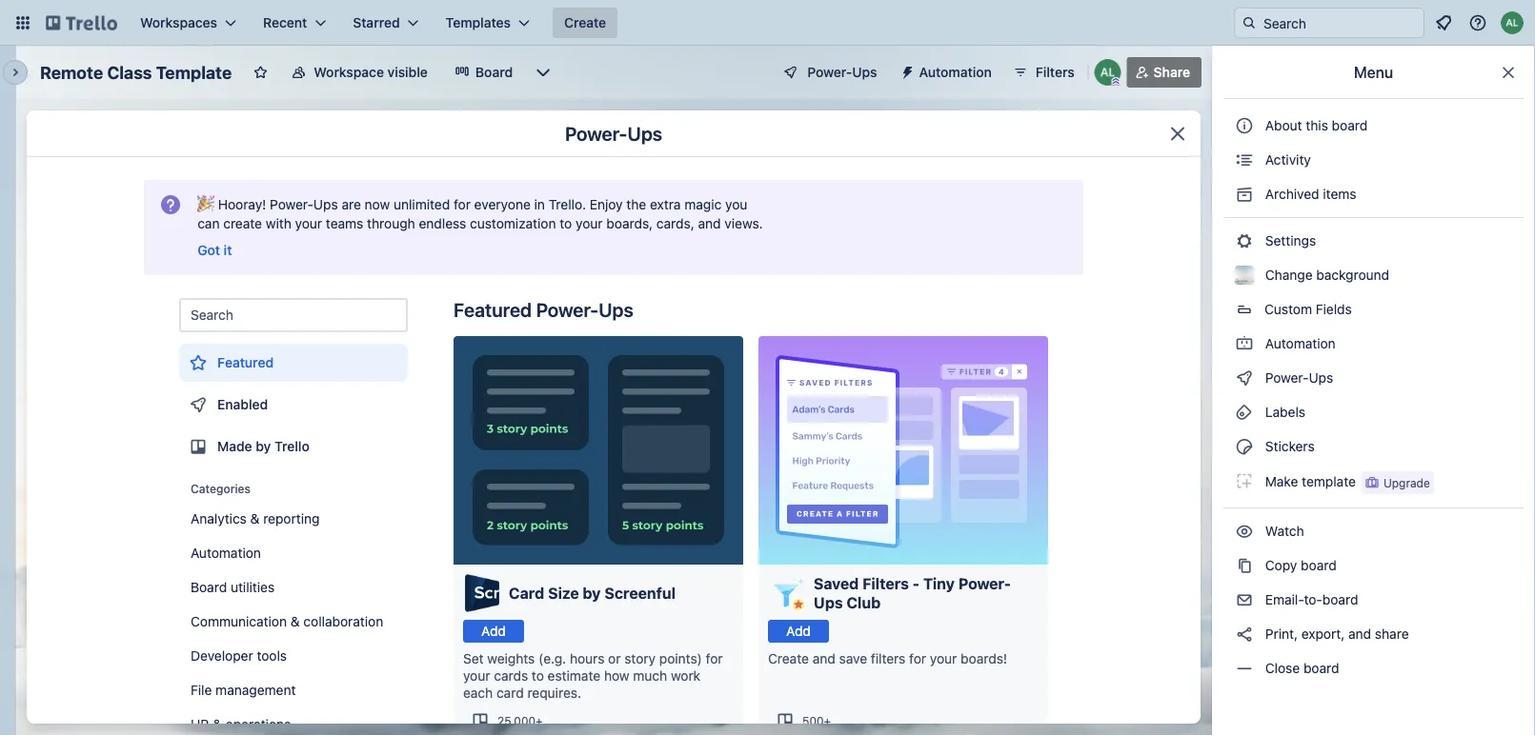 Task type: describe. For each thing, give the bounding box(es) containing it.
saved filters - tiny power- ups club
[[814, 575, 1011, 612]]

your inside set weights (e.g. hours or story points) for your cards to estimate how much work each card requires.
[[463, 668, 490, 684]]

upgrade
[[1383, 476, 1430, 490]]

utilities
[[231, 580, 275, 596]]

workspaces button
[[129, 8, 248, 38]]

analytics
[[191, 511, 247, 527]]

0 notifications image
[[1432, 11, 1455, 34]]

500 +
[[802, 715, 831, 728]]

close board
[[1262, 661, 1339, 677]]

templates button
[[434, 8, 541, 38]]

email-
[[1265, 592, 1304, 608]]

filters
[[871, 651, 906, 667]]

hooray!
[[218, 197, 266, 212]]

+ for saved filters - tiny power- ups club
[[824, 715, 831, 728]]

make
[[1265, 474, 1298, 489]]

background
[[1316, 267, 1389, 283]]

made by trello link
[[179, 428, 408, 466]]

featured for featured power-ups
[[454, 298, 532, 321]]

stickers link
[[1223, 432, 1524, 462]]

tada! image
[[197, 197, 218, 212]]

power-ups inside button
[[807, 64, 877, 80]]

create for create
[[564, 15, 606, 30]]

club
[[847, 594, 881, 612]]

save
[[839, 651, 867, 667]]

communication
[[191, 614, 287, 630]]

board utilities link
[[179, 573, 408, 603]]

custom fields button
[[1223, 294, 1524, 325]]

enjoy
[[590, 197, 623, 212]]

sm image for automation
[[1235, 334, 1254, 353]]

card size by screenful
[[509, 585, 676, 603]]

developer tools
[[191, 648, 287, 664]]

screenful
[[604, 585, 676, 603]]

ups inside power-ups link
[[1309, 370, 1333, 386]]

enabled link
[[179, 386, 408, 424]]

your left boards!
[[930, 651, 957, 667]]

magic
[[684, 197, 722, 212]]

templates
[[446, 15, 511, 30]]

tools
[[257, 648, 287, 664]]

archived
[[1265, 186, 1319, 202]]

got
[[197, 242, 220, 258]]

ups inside hooray! power-ups are now unlimited for everyone in trello. enjoy the extra magic you can create with your teams through endless customization to your boards, cards, and views.
[[313, 197, 338, 212]]

weights
[[487, 651, 535, 667]]

analytics & reporting
[[191, 511, 320, 527]]

file management
[[191, 683, 296, 698]]

file management link
[[179, 676, 408, 706]]

to inside set weights (e.g. hours or story points) for your cards to estimate how much work each card requires.
[[532, 668, 544, 684]]

1 vertical spatial power-ups
[[565, 122, 662, 144]]

class
[[107, 62, 152, 82]]

recent button
[[252, 8, 338, 38]]

template
[[1302, 474, 1356, 489]]

communication & collaboration link
[[179, 607, 408, 637]]

board inside button
[[1332, 118, 1368, 133]]

board down export,
[[1303, 661, 1339, 677]]

endless
[[419, 216, 466, 232]]

Search field
[[1257, 9, 1424, 37]]

archived items
[[1262, 186, 1356, 202]]

teams
[[326, 216, 363, 232]]

close board link
[[1223, 654, 1524, 684]]

1 horizontal spatial automation link
[[1223, 329, 1524, 359]]

starred button
[[341, 8, 430, 38]]

this member is an admin of this board. image
[[1112, 77, 1120, 86]]

estimate
[[548, 668, 600, 684]]

board up to-
[[1301, 558, 1337, 574]]

enabled
[[217, 397, 268, 413]]

board utilities
[[191, 580, 275, 596]]

print, export, and share link
[[1223, 619, 1524, 650]]

fields
[[1316, 302, 1352, 317]]

back to home image
[[46, 8, 117, 38]]

featured for featured
[[217, 355, 274, 371]]

25,000 +
[[497, 715, 543, 728]]

sm image for close board
[[1235, 659, 1254, 678]]

custom
[[1264, 302, 1312, 317]]

share
[[1375, 626, 1409, 642]]

2 vertical spatial power-ups
[[1262, 370, 1337, 386]]

how
[[604, 668, 629, 684]]

card
[[509, 585, 544, 603]]

workspace visible button
[[279, 57, 439, 88]]

analytics & reporting link
[[179, 504, 408, 535]]

views.
[[725, 216, 763, 232]]

create and save filters for your boards!
[[768, 651, 1007, 667]]

create
[[223, 216, 262, 232]]

management
[[216, 683, 296, 698]]

boards!
[[961, 651, 1007, 667]]

sm image for make template
[[1235, 472, 1254, 491]]

change
[[1265, 267, 1313, 283]]

power- inside button
[[807, 64, 852, 80]]

sm image inside automation "button"
[[892, 57, 919, 84]]

2 horizontal spatial for
[[909, 651, 926, 667]]

copy
[[1265, 558, 1297, 574]]

items
[[1323, 186, 1356, 202]]

Search text field
[[179, 298, 408, 333]]

for inside hooray! power-ups are now unlimited for everyone in trello. enjoy the extra magic you can create with your teams through endless customization to your boards, cards, and views.
[[454, 197, 471, 212]]

power-ups link
[[1223, 363, 1524, 394]]

upgrade button
[[1361, 472, 1434, 495]]

1 horizontal spatial by
[[583, 585, 601, 603]]

copy board
[[1262, 558, 1337, 574]]

0 horizontal spatial automation link
[[179, 538, 408, 569]]

your right with
[[295, 216, 322, 232]]

sm image for settings
[[1235, 232, 1254, 251]]

create for create and save filters for your boards!
[[768, 651, 809, 667]]

add for card size by screenful
[[481, 624, 506, 639]]

visible
[[387, 64, 428, 80]]

points)
[[659, 651, 702, 667]]

reporting
[[263, 511, 320, 527]]

card
[[496, 686, 524, 701]]

ups down boards, at the left top of the page
[[599, 298, 633, 321]]



Task type: locate. For each thing, give the bounding box(es) containing it.
add button up weights
[[463, 620, 524, 643]]

power-ups button
[[769, 57, 889, 88]]

0 vertical spatial featured
[[454, 298, 532, 321]]

menu
[[1354, 63, 1393, 81]]

filters left this member is an admin of this board. icon
[[1035, 64, 1074, 80]]

2 add button from the left
[[768, 620, 829, 643]]

1 horizontal spatial for
[[706, 651, 723, 667]]

recent
[[263, 15, 307, 30]]

1 vertical spatial to
[[532, 668, 544, 684]]

for right the filters
[[909, 651, 926, 667]]

1 horizontal spatial apple lee (applelee29) image
[[1501, 11, 1524, 34]]

Board name text field
[[30, 57, 241, 88]]

search image
[[1242, 15, 1257, 30]]

1 vertical spatial &
[[290, 614, 300, 630]]

& for analytics
[[250, 511, 260, 527]]

0 vertical spatial by
[[256, 439, 271, 454]]

2 horizontal spatial power-ups
[[1262, 370, 1337, 386]]

1 horizontal spatial automation
[[919, 64, 992, 80]]

everyone
[[474, 197, 531, 212]]

-
[[912, 575, 920, 593]]

1 vertical spatial and
[[1348, 626, 1371, 642]]

for
[[454, 197, 471, 212], [706, 651, 723, 667], [909, 651, 926, 667]]

filters inside 'saved filters - tiny power- ups club'
[[862, 575, 909, 593]]

automation link down analytics & reporting link
[[179, 538, 408, 569]]

automation button
[[892, 57, 1003, 88]]

2 + from the left
[[824, 715, 831, 728]]

to
[[560, 216, 572, 232], [532, 668, 544, 684]]

and left save
[[813, 651, 835, 667]]

1 vertical spatial by
[[583, 585, 601, 603]]

(e.g.
[[538, 651, 566, 667]]

board for board
[[475, 64, 513, 80]]

0 horizontal spatial create
[[564, 15, 606, 30]]

sm image for stickers
[[1235, 437, 1254, 456]]

add button down saved
[[768, 620, 829, 643]]

add button for card size by screenful
[[463, 620, 524, 643]]

1 vertical spatial filters
[[862, 575, 909, 593]]

sm image inside power-ups link
[[1235, 369, 1254, 388]]

1 horizontal spatial to
[[560, 216, 572, 232]]

by right size
[[583, 585, 601, 603]]

to-
[[1304, 592, 1322, 608]]

1 horizontal spatial power-ups
[[807, 64, 877, 80]]

watch link
[[1223, 516, 1524, 547]]

power-ups up labels
[[1262, 370, 1337, 386]]

about this board button
[[1223, 111, 1524, 141]]

are
[[342, 197, 361, 212]]

cards,
[[656, 216, 694, 232]]

add
[[481, 624, 506, 639], [786, 624, 811, 639]]

1 horizontal spatial and
[[813, 651, 835, 667]]

customization
[[470, 216, 556, 232]]

got it button
[[197, 241, 232, 260]]

starred
[[353, 15, 400, 30]]

0 horizontal spatial featured
[[217, 355, 274, 371]]

sm image inside activity link
[[1235, 151, 1254, 170]]

extra
[[650, 197, 681, 212]]

automation down custom fields
[[1262, 336, 1336, 352]]

sm image inside close board link
[[1235, 659, 1254, 678]]

workspace visible
[[314, 64, 428, 80]]

+ down requires.
[[536, 715, 543, 728]]

through
[[367, 216, 415, 232]]

1 vertical spatial featured
[[217, 355, 274, 371]]

filters
[[1035, 64, 1074, 80], [862, 575, 909, 593]]

1 vertical spatial create
[[768, 651, 809, 667]]

0 horizontal spatial power-ups
[[565, 122, 662, 144]]

much
[[633, 668, 667, 684]]

sm image
[[1235, 151, 1254, 170], [1235, 185, 1254, 204], [1235, 334, 1254, 353], [1235, 403, 1254, 422], [1235, 437, 1254, 456], [1235, 591, 1254, 610], [1235, 625, 1254, 644]]

2 horizontal spatial and
[[1348, 626, 1371, 642]]

sm image inside automation link
[[1235, 334, 1254, 353]]

ups up the
[[627, 122, 662, 144]]

work
[[671, 668, 700, 684]]

board left "utilities"
[[191, 580, 227, 596]]

1 vertical spatial apple lee (applelee29) image
[[1095, 59, 1121, 86]]

0 horizontal spatial to
[[532, 668, 544, 684]]

1 add button from the left
[[463, 620, 524, 643]]

and inside hooray! power-ups are now unlimited for everyone in trello. enjoy the extra magic you can create with your teams through endless customization to your boards, cards, and views.
[[698, 216, 721, 232]]

6 sm image from the top
[[1235, 591, 1254, 610]]

sm image inside email-to-board link
[[1235, 591, 1254, 610]]

0 vertical spatial automation
[[919, 64, 992, 80]]

0 horizontal spatial apple lee (applelee29) image
[[1095, 59, 1121, 86]]

featured
[[454, 298, 532, 321], [217, 355, 274, 371]]

power-ups
[[807, 64, 877, 80], [565, 122, 662, 144], [1262, 370, 1337, 386]]

power-ups up "enjoy"
[[565, 122, 662, 144]]

saved
[[814, 575, 859, 593]]

1 horizontal spatial +
[[824, 715, 831, 728]]

0 horizontal spatial filters
[[862, 575, 909, 593]]

print, export, and share
[[1262, 626, 1409, 642]]

2 sm image from the top
[[1235, 185, 1254, 204]]

0 horizontal spatial board
[[191, 580, 227, 596]]

7 sm image from the top
[[1235, 625, 1254, 644]]

power-ups down "primary" element
[[807, 64, 877, 80]]

featured inside "link"
[[217, 355, 274, 371]]

ups left the are
[[313, 197, 338, 212]]

create button
[[553, 8, 618, 38]]

board left customize views icon
[[475, 64, 513, 80]]

the
[[626, 197, 646, 212]]

power- inside 'saved filters - tiny power- ups club'
[[958, 575, 1011, 593]]

+
[[536, 715, 543, 728], [824, 715, 831, 728]]

board
[[1332, 118, 1368, 133], [1301, 558, 1337, 574], [1322, 592, 1358, 608], [1303, 661, 1339, 677]]

apple lee (applelee29) image left share button
[[1095, 59, 1121, 86]]

filters up club
[[862, 575, 909, 593]]

1 horizontal spatial create
[[768, 651, 809, 667]]

made
[[217, 439, 252, 454]]

filters button
[[1007, 57, 1080, 88]]

0 vertical spatial board
[[475, 64, 513, 80]]

2 vertical spatial and
[[813, 651, 835, 667]]

labels link
[[1223, 397, 1524, 428]]

close
[[1265, 661, 1300, 677]]

1 + from the left
[[536, 715, 543, 728]]

by inside the made by trello link
[[256, 439, 271, 454]]

activity link
[[1223, 145, 1524, 175]]

it
[[224, 242, 232, 258]]

ups left automation "button"
[[852, 64, 877, 80]]

automation link up power-ups link
[[1223, 329, 1524, 359]]

or
[[608, 651, 621, 667]]

1 vertical spatial automation
[[1262, 336, 1336, 352]]

apple lee (applelee29) image
[[1501, 11, 1524, 34], [1095, 59, 1121, 86]]

1 add from the left
[[481, 624, 506, 639]]

2 horizontal spatial automation
[[1262, 336, 1336, 352]]

add up 500
[[786, 624, 811, 639]]

categories
[[191, 482, 251, 495]]

by right made
[[256, 439, 271, 454]]

sm image for copy board
[[1235, 556, 1254, 576]]

for right points)
[[706, 651, 723, 667]]

got it
[[197, 242, 232, 258]]

open information menu image
[[1468, 13, 1487, 32]]

featured power-ups
[[454, 298, 633, 321]]

1 horizontal spatial filters
[[1035, 64, 1074, 80]]

1 sm image from the top
[[1235, 151, 1254, 170]]

stickers
[[1262, 439, 1315, 454]]

5 sm image from the top
[[1235, 437, 1254, 456]]

sm image inside labels "link"
[[1235, 403, 1254, 422]]

apple lee (applelee29) image right open information menu image
[[1501, 11, 1524, 34]]

this
[[1306, 118, 1328, 133]]

0 horizontal spatial and
[[698, 216, 721, 232]]

add up weights
[[481, 624, 506, 639]]

0 vertical spatial apple lee (applelee29) image
[[1501, 11, 1524, 34]]

primary element
[[0, 0, 1535, 46]]

0 vertical spatial automation link
[[1223, 329, 1524, 359]]

0 horizontal spatial add
[[481, 624, 506, 639]]

sm image
[[892, 57, 919, 84], [1235, 232, 1254, 251], [1235, 369, 1254, 388], [1235, 472, 1254, 491], [1235, 522, 1254, 541], [1235, 556, 1254, 576], [1235, 659, 1254, 678]]

& down board utilities link
[[290, 614, 300, 630]]

filters inside button
[[1035, 64, 1074, 80]]

add button for saved filters - tiny power- ups club
[[768, 620, 829, 643]]

about this board
[[1265, 118, 1368, 133]]

sm image inside print, export, and share link
[[1235, 625, 1254, 644]]

0 horizontal spatial automation
[[191, 545, 261, 561]]

sm image for archived items
[[1235, 185, 1254, 204]]

sm image for print, export, and share
[[1235, 625, 1254, 644]]

with
[[266, 216, 291, 232]]

4 sm image from the top
[[1235, 403, 1254, 422]]

template
[[156, 62, 232, 82]]

create
[[564, 15, 606, 30], [768, 651, 809, 667]]

to down (e.g.
[[532, 668, 544, 684]]

workspace
[[314, 64, 384, 80]]

sm image for watch
[[1235, 522, 1254, 541]]

0 vertical spatial and
[[698, 216, 721, 232]]

ups inside power-ups button
[[852, 64, 877, 80]]

0 vertical spatial filters
[[1035, 64, 1074, 80]]

collaboration
[[303, 614, 383, 630]]

sm image inside copy board link
[[1235, 556, 1254, 576]]

you
[[725, 197, 747, 212]]

ups inside 'saved filters - tiny power- ups club'
[[814, 594, 843, 612]]

power- inside hooray! power-ups are now unlimited for everyone in trello. enjoy the extra magic you can create with your teams through endless customization to your boards, cards, and views.
[[270, 197, 313, 212]]

to down "trello."
[[560, 216, 572, 232]]

automation left filters button
[[919, 64, 992, 80]]

featured up enabled
[[217, 355, 274, 371]]

featured down customization
[[454, 298, 532, 321]]

board right this
[[1332, 118, 1368, 133]]

1 horizontal spatial &
[[290, 614, 300, 630]]

developer
[[191, 648, 253, 664]]

and left share
[[1348, 626, 1371, 642]]

sm image inside stickers 'link'
[[1235, 437, 1254, 456]]

remote
[[40, 62, 103, 82]]

0 horizontal spatial by
[[256, 439, 271, 454]]

export,
[[1301, 626, 1345, 642]]

now
[[365, 197, 390, 212]]

1 vertical spatial automation link
[[179, 538, 408, 569]]

1 horizontal spatial add button
[[768, 620, 829, 643]]

sm image inside the archived items "link"
[[1235, 185, 1254, 204]]

developer tools link
[[179, 641, 408, 672]]

sm image inside settings link
[[1235, 232, 1254, 251]]

1 horizontal spatial board
[[475, 64, 513, 80]]

+ for card size by screenful
[[536, 715, 543, 728]]

for up endless on the top left
[[454, 197, 471, 212]]

create inside button
[[564, 15, 606, 30]]

add for saved filters - tiny power- ups club
[[786, 624, 811, 639]]

to inside hooray! power-ups are now unlimited for everyone in trello. enjoy the extra magic you can create with your teams through endless customization to your boards, cards, and views.
[[560, 216, 572, 232]]

0 vertical spatial create
[[564, 15, 606, 30]]

& for communication
[[290, 614, 300, 630]]

+ down create and save filters for your boards!
[[824, 715, 831, 728]]

workspaces
[[140, 15, 217, 30]]

board link
[[443, 57, 524, 88]]

can
[[197, 216, 220, 232]]

set weights (e.g. hours or story points) for your cards to estimate how much work each card requires.
[[463, 651, 723, 701]]

1 horizontal spatial featured
[[454, 298, 532, 321]]

sm image for labels
[[1235, 403, 1254, 422]]

3 sm image from the top
[[1235, 334, 1254, 353]]

cards
[[494, 668, 528, 684]]

your up each
[[463, 668, 490, 684]]

1 vertical spatial board
[[191, 580, 227, 596]]

🎉
[[197, 197, 218, 212]]

sm image for power-ups
[[1235, 369, 1254, 388]]

0 horizontal spatial +
[[536, 715, 543, 728]]

2 vertical spatial automation
[[191, 545, 261, 561]]

customize views image
[[534, 63, 553, 82]]

1 horizontal spatial add
[[786, 624, 811, 639]]

size
[[548, 585, 579, 603]]

0 horizontal spatial for
[[454, 197, 471, 212]]

automation inside "button"
[[919, 64, 992, 80]]

made by trello
[[217, 439, 309, 454]]

board
[[475, 64, 513, 80], [191, 580, 227, 596]]

file
[[191, 683, 212, 698]]

board for board utilities
[[191, 580, 227, 596]]

ups down saved
[[814, 594, 843, 612]]

0 vertical spatial &
[[250, 511, 260, 527]]

automation up board utilities
[[191, 545, 261, 561]]

0 horizontal spatial &
[[250, 511, 260, 527]]

star or unstar board image
[[253, 65, 268, 80]]

25,000
[[497, 715, 536, 728]]

board up print, export, and share
[[1322, 592, 1358, 608]]

sm image for email-to-board
[[1235, 591, 1254, 610]]

and
[[698, 216, 721, 232], [1348, 626, 1371, 642], [813, 651, 835, 667]]

and down magic at the left top of page
[[698, 216, 721, 232]]

change background link
[[1223, 260, 1524, 291]]

email-to-board
[[1262, 592, 1358, 608]]

your down "enjoy"
[[576, 216, 603, 232]]

for inside set weights (e.g. hours or story points) for your cards to estimate how much work each card requires.
[[706, 651, 723, 667]]

500
[[802, 715, 824, 728]]

0 vertical spatial power-ups
[[807, 64, 877, 80]]

2 add from the left
[[786, 624, 811, 639]]

& right the analytics
[[250, 511, 260, 527]]

0 horizontal spatial add button
[[463, 620, 524, 643]]

0 vertical spatial to
[[560, 216, 572, 232]]

sm image inside watch link
[[1235, 522, 1254, 541]]

sm image for activity
[[1235, 151, 1254, 170]]

ups
[[852, 64, 877, 80], [627, 122, 662, 144], [313, 197, 338, 212], [599, 298, 633, 321], [1309, 370, 1333, 386], [814, 594, 843, 612]]

ups up labels "link"
[[1309, 370, 1333, 386]]



Task type: vqa. For each thing, say whether or not it's contained in the screenshot.
work
yes



